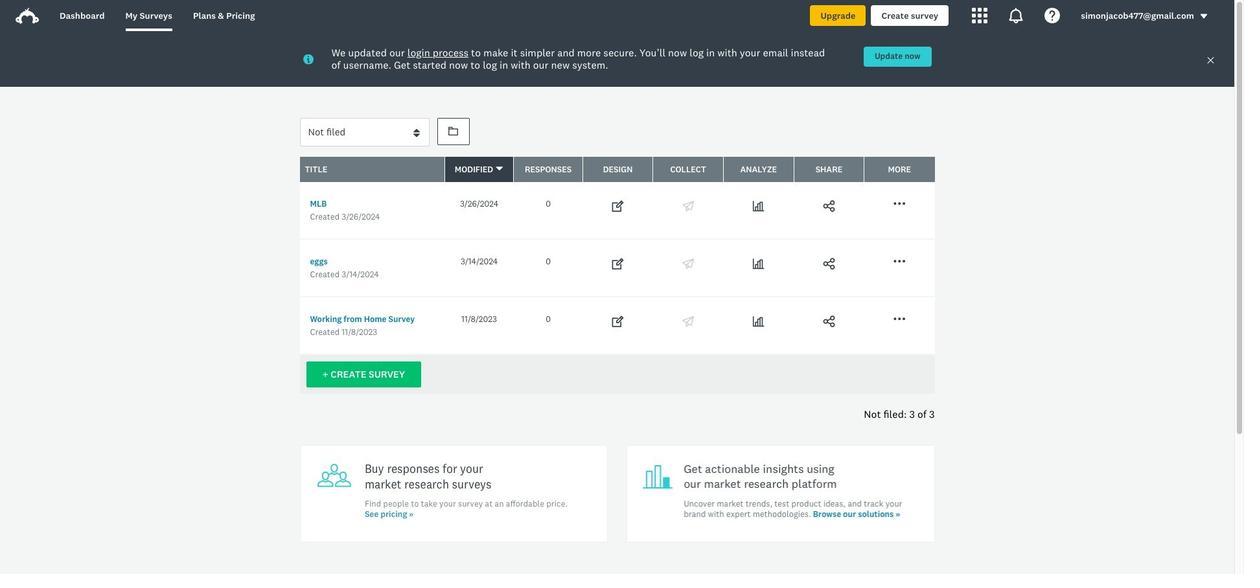 Task type: vqa. For each thing, say whether or not it's contained in the screenshot.
rewards image
no



Task type: describe. For each thing, give the bounding box(es) containing it.
dropdown arrow image
[[1200, 12, 1209, 21]]

x image
[[1207, 56, 1215, 64]]

help icon image
[[1045, 8, 1061, 23]]

2 products icon image from the left
[[1009, 8, 1024, 23]]

1 products icon image from the left
[[972, 8, 988, 23]]



Task type: locate. For each thing, give the bounding box(es) containing it.
surveymonkey logo image
[[16, 8, 39, 24]]

0 horizontal spatial products icon image
[[972, 8, 988, 23]]

products icon image
[[972, 8, 988, 23], [1009, 8, 1024, 23]]

1 horizontal spatial products icon image
[[1009, 8, 1024, 23]]



